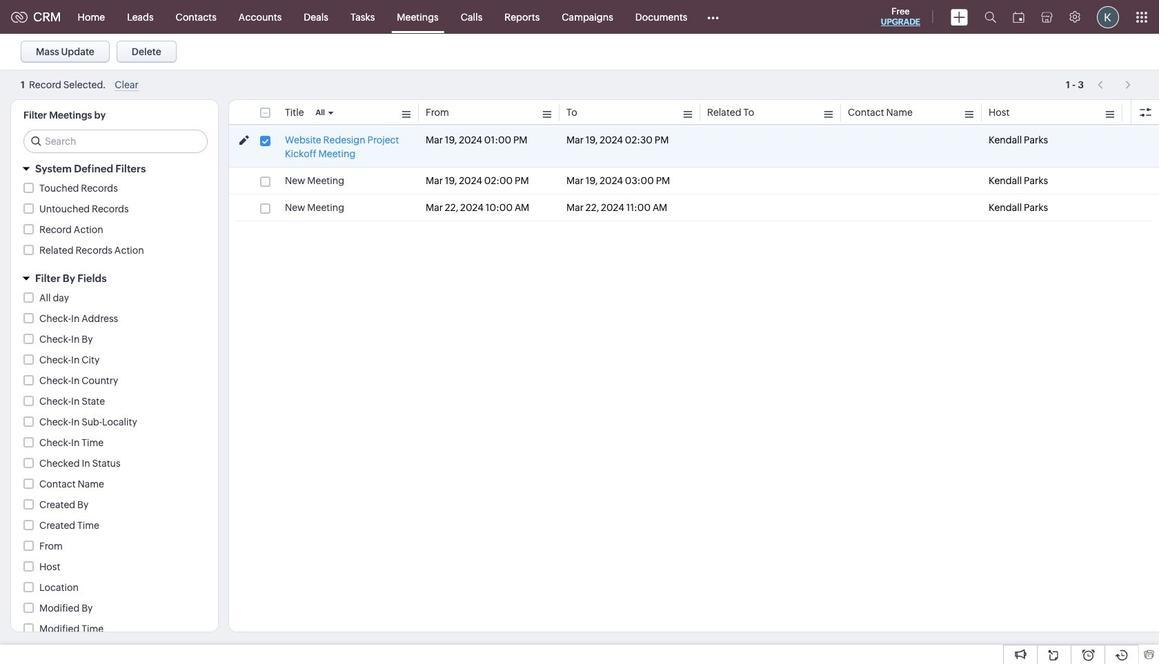 Task type: locate. For each thing, give the bounding box(es) containing it.
2 navigation from the top
[[1092, 75, 1139, 95]]

Search text field
[[24, 130, 207, 153]]

row group
[[229, 127, 1160, 222]]

logo image
[[11, 11, 28, 22]]

profile image
[[1098, 6, 1120, 28]]

1 navigation from the top
[[1092, 75, 1139, 95]]

navigation
[[1092, 75, 1139, 95], [1092, 75, 1139, 95]]

Other Modules field
[[699, 6, 729, 28]]

search element
[[977, 0, 1005, 34]]



Task type: describe. For each thing, give the bounding box(es) containing it.
profile element
[[1089, 0, 1128, 33]]

search image
[[985, 11, 997, 23]]

create menu element
[[943, 0, 977, 33]]

create menu image
[[951, 9, 969, 25]]

calendar image
[[1013, 11, 1025, 22]]



Task type: vqa. For each thing, say whether or not it's contained in the screenshot.
2023 within the the "Demo Nov 20 2023 05:48 PM - 06:48 PM"
no



